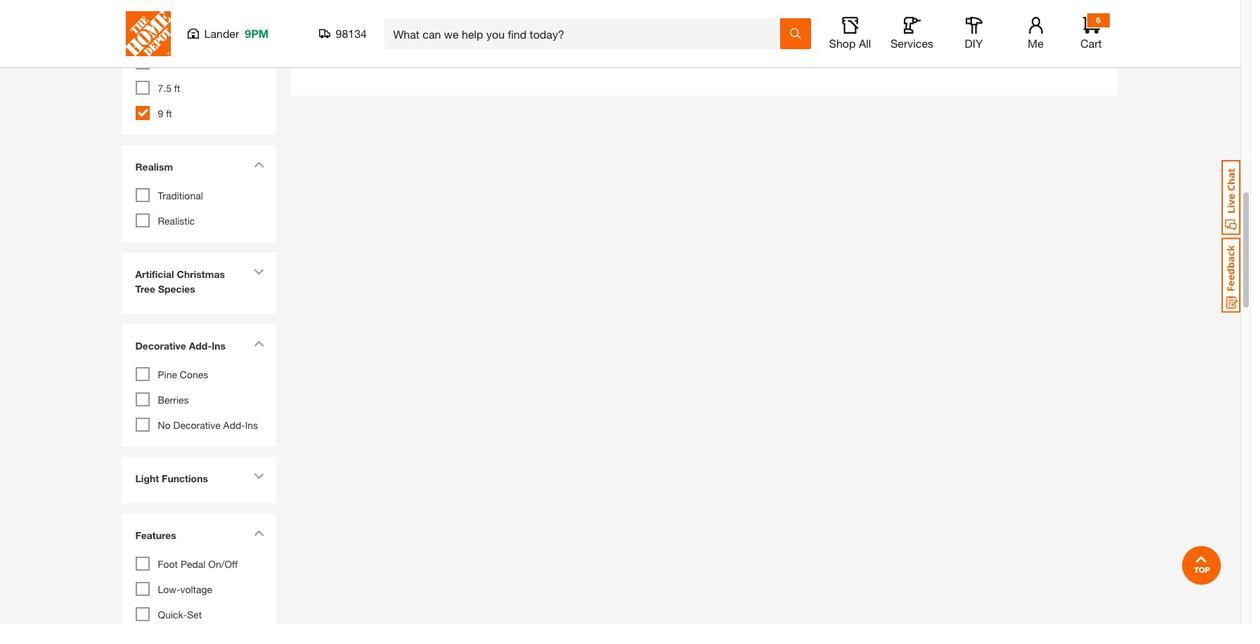 Task type: vqa. For each thing, say whether or not it's contained in the screenshot.
The 'Foot'
yes



Task type: describe. For each thing, give the bounding box(es) containing it.
low-
[[158, 584, 180, 596]]

services button
[[890, 17, 935, 51]]

the home depot logo image
[[125, 11, 170, 56]]

quick-set
[[158, 609, 202, 621]]

foot pedal on/off link
[[158, 559, 238, 571]]

98134 button
[[319, 27, 367, 41]]

0 vertical spatial ins
[[212, 340, 226, 352]]

0 horizontal spatial 6
[[158, 57, 163, 69]]

berries
[[158, 394, 189, 406]]

traditional
[[158, 190, 203, 202]]

feedback link image
[[1222, 238, 1241, 313]]

no decorative add-ins link
[[158, 420, 258, 432]]

christmas
[[177, 269, 225, 280]]

shop all
[[829, 37, 871, 50]]

low-voltage
[[158, 584, 212, 596]]

foot
[[158, 559, 178, 571]]

berries link
[[158, 394, 189, 406]]

7.5 ft
[[158, 82, 180, 94]]

98134
[[336, 27, 367, 40]]

9
[[158, 108, 163, 120]]

size
[[200, 0, 219, 0]]

quick-set link
[[158, 609, 202, 621]]

light
[[135, 473, 159, 485]]

live chat image
[[1222, 160, 1241, 235]]

6 ft link
[[158, 57, 172, 69]]

6 ft
[[158, 57, 172, 69]]

ft for 4 ft
[[166, 32, 172, 44]]

9pm
[[245, 27, 269, 40]]

features link
[[128, 522, 269, 554]]

artificial tree size (ft.) link
[[128, 0, 269, 27]]

0 vertical spatial decorative
[[135, 340, 186, 352]]

cart
[[1081, 37, 1102, 50]]

set
[[187, 609, 202, 621]]

caret icon image for light functions
[[253, 474, 264, 480]]

1 vertical spatial decorative
[[173, 420, 220, 432]]

voltage
[[180, 584, 212, 596]]

artificial christmas tree species
[[135, 269, 225, 295]]

foot pedal on/off
[[158, 559, 238, 571]]

0 horizontal spatial add-
[[189, 340, 212, 352]]

9 ft
[[158, 108, 172, 120]]

caret icon image for decorative add-ins
[[253, 341, 264, 347]]

realistic link
[[158, 215, 195, 227]]



Task type: locate. For each thing, give the bounding box(es) containing it.
decorative up pine
[[135, 340, 186, 352]]

diy
[[965, 37, 983, 50]]

artificial inside artificial tree size (ft.)
[[135, 0, 174, 0]]

no decorative add-ins
[[158, 420, 258, 432]]

decorative add-ins
[[135, 340, 226, 352]]

1 vertical spatial 6
[[158, 57, 163, 69]]

artificial for species
[[135, 269, 174, 280]]

caret icon image inside light functions link
[[253, 474, 264, 480]]

4 ft
[[158, 32, 172, 44]]

tree inside artificial tree size (ft.)
[[177, 0, 197, 0]]

pine cones link
[[158, 369, 208, 381]]

4 caret icon image from the top
[[253, 474, 264, 480]]

(ft.)
[[135, 3, 151, 15]]

lander
[[204, 27, 239, 40]]

artificial up (ft.)
[[135, 0, 174, 0]]

cones
[[180, 369, 208, 381]]

6 up cart
[[1096, 15, 1101, 25]]

0 vertical spatial add-
[[189, 340, 212, 352]]

2 caret icon image from the top
[[253, 269, 264, 276]]

0 vertical spatial artificial
[[135, 0, 174, 0]]

6 inside cart 6
[[1096, 15, 1101, 25]]

add-
[[189, 340, 212, 352], [223, 420, 245, 432]]

cart 6
[[1081, 15, 1102, 50]]

tree left size
[[177, 0, 197, 0]]

1 horizontal spatial 6
[[1096, 15, 1101, 25]]

ft right the 4 at top
[[166, 32, 172, 44]]

7.5 ft link
[[158, 82, 180, 94]]

0 vertical spatial tree
[[177, 0, 197, 0]]

ft
[[166, 32, 172, 44], [166, 57, 172, 69], [174, 82, 180, 94], [166, 108, 172, 120]]

artificial tree size (ft.)
[[135, 0, 219, 15]]

ft up 7.5 ft link
[[166, 57, 172, 69]]

realism link
[[128, 153, 269, 185]]

diy button
[[951, 17, 996, 51]]

realism
[[135, 161, 173, 173]]

light functions
[[135, 473, 208, 485]]

7.5
[[158, 82, 171, 94]]

shop
[[829, 37, 856, 50]]

ft right "9"
[[166, 108, 172, 120]]

4 ft link
[[158, 32, 172, 44]]

1 horizontal spatial tree
[[177, 0, 197, 0]]

6
[[1096, 15, 1101, 25], [158, 57, 163, 69]]

6 down the 4 at top
[[158, 57, 163, 69]]

me
[[1028, 37, 1044, 50]]

caret icon image inside realism link
[[253, 162, 264, 168]]

all
[[859, 37, 871, 50]]

1 horizontal spatial add-
[[223, 420, 245, 432]]

no
[[158, 420, 171, 432]]

decorative add-ins link
[[128, 332, 269, 364]]

services
[[891, 37, 933, 50]]

pine
[[158, 369, 177, 381]]

artificial
[[135, 0, 174, 0], [135, 269, 174, 280]]

3 caret icon image from the top
[[253, 341, 264, 347]]

me button
[[1013, 17, 1058, 51]]

ft for 6 ft
[[166, 57, 172, 69]]

9 ft link
[[158, 108, 172, 120]]

What can we help you find today? search field
[[393, 19, 779, 49]]

0 horizontal spatial ins
[[212, 340, 226, 352]]

1 horizontal spatial ins
[[245, 420, 258, 432]]

caret icon image inside decorative add-ins link
[[253, 341, 264, 347]]

caret icon image for features
[[253, 531, 264, 537]]

features
[[135, 530, 176, 542]]

artificial christmas tree species link
[[128, 260, 269, 307]]

1 caret icon image from the top
[[253, 162, 264, 168]]

0 horizontal spatial tree
[[135, 283, 155, 295]]

0 vertical spatial 6
[[1096, 15, 1101, 25]]

traditional link
[[158, 190, 203, 202]]

realistic
[[158, 215, 195, 227]]

1 vertical spatial ins
[[245, 420, 258, 432]]

species
[[158, 283, 195, 295]]

light functions link
[[128, 465, 269, 497]]

add- up light functions link
[[223, 420, 245, 432]]

caret icon image inside artificial christmas tree species link
[[253, 269, 264, 276]]

caret icon image for artificial christmas tree species
[[253, 269, 264, 276]]

ft for 7.5 ft
[[174, 82, 180, 94]]

4
[[158, 32, 163, 44]]

5 caret icon image from the top
[[253, 531, 264, 537]]

artificial inside artificial christmas tree species
[[135, 269, 174, 280]]

on/off
[[208, 559, 238, 571]]

artificial for (ft.)
[[135, 0, 174, 0]]

caret icon image inside features link
[[253, 531, 264, 537]]

pedal
[[181, 559, 206, 571]]

artificial up species
[[135, 269, 174, 280]]

1 vertical spatial artificial
[[135, 269, 174, 280]]

ins
[[212, 340, 226, 352], [245, 420, 258, 432]]

1 vertical spatial tree
[[135, 283, 155, 295]]

decorative
[[135, 340, 186, 352], [173, 420, 220, 432]]

caret icon image
[[253, 162, 264, 168], [253, 269, 264, 276], [253, 341, 264, 347], [253, 474, 264, 480], [253, 531, 264, 537]]

caret icon image for realism
[[253, 162, 264, 168]]

1 vertical spatial add-
[[223, 420, 245, 432]]

1 artificial from the top
[[135, 0, 174, 0]]

ft right 7.5
[[174, 82, 180, 94]]

tree
[[177, 0, 197, 0], [135, 283, 155, 295]]

low-voltage link
[[158, 584, 212, 596]]

pine cones
[[158, 369, 208, 381]]

tree left species
[[135, 283, 155, 295]]

quick-
[[158, 609, 187, 621]]

2 artificial from the top
[[135, 269, 174, 280]]

tree inside artificial christmas tree species
[[135, 283, 155, 295]]

functions
[[162, 473, 208, 485]]

decorative right no
[[173, 420, 220, 432]]

shop all button
[[828, 17, 873, 51]]

ft for 9 ft
[[166, 108, 172, 120]]

lander 9pm
[[204, 27, 269, 40]]

add- up cones
[[189, 340, 212, 352]]



